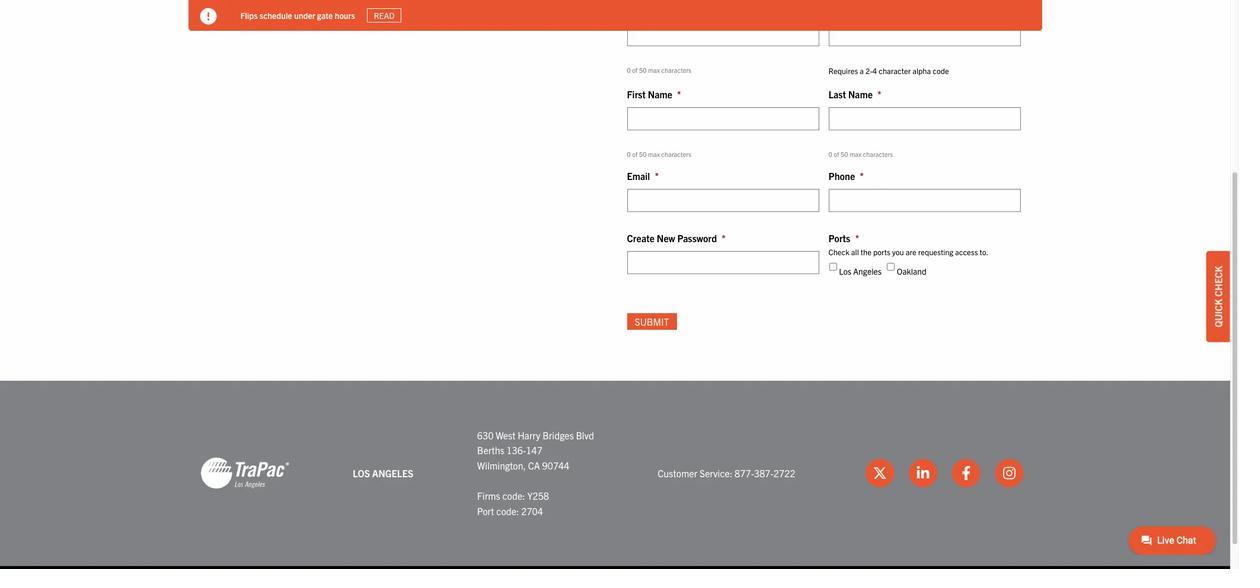 Task type: vqa. For each thing, say whether or not it's contained in the screenshot.
0
yes



Task type: locate. For each thing, give the bounding box(es) containing it.
password
[[677, 232, 717, 244]]

1 vertical spatial los angeles
[[353, 468, 413, 479]]

None password field
[[627, 251, 819, 274]]

0 up first
[[627, 66, 631, 74]]

los angeles
[[839, 266, 882, 277], [353, 468, 413, 479]]

of up email
[[632, 150, 638, 158]]

last
[[829, 88, 846, 100]]

check
[[829, 247, 850, 257], [1213, 266, 1224, 297]]

schedule
[[260, 10, 292, 21]]

1 name from the left
[[648, 88, 672, 100]]

1 vertical spatial code:
[[496, 506, 519, 517]]

1 vertical spatial los
[[353, 468, 370, 479]]

0 up email
[[627, 150, 631, 158]]

are
[[906, 247, 917, 257]]

berths
[[477, 445, 504, 457]]

max up email *
[[648, 150, 660, 158]]

quick check
[[1213, 266, 1224, 328]]

1 horizontal spatial los angeles
[[839, 266, 882, 277]]

90744
[[542, 460, 569, 472]]

harry
[[518, 430, 540, 442]]

code:
[[502, 490, 525, 502], [496, 506, 519, 517]]

0 horizontal spatial los
[[353, 468, 370, 479]]

max
[[648, 66, 660, 74], [648, 150, 660, 158], [850, 150, 862, 158]]

1 vertical spatial angeles
[[372, 468, 413, 479]]

first
[[627, 88, 646, 100]]

0 of 50 max characters
[[627, 66, 691, 74], [627, 150, 691, 158], [829, 150, 893, 158]]

of up phone at the top right of page
[[834, 150, 839, 158]]

email
[[627, 170, 650, 182]]

name
[[648, 88, 672, 100], [848, 88, 873, 100]]

solid image
[[200, 8, 217, 25]]

to.
[[980, 247, 988, 257]]

code: up 2704
[[502, 490, 525, 502]]

name right last
[[848, 88, 873, 100]]

0 of 50 max characters for last name
[[829, 150, 893, 158]]

0 up phone at the top right of page
[[829, 150, 832, 158]]

blvd
[[576, 430, 594, 442]]

check down ports in the right of the page
[[829, 247, 850, 257]]

alpha
[[913, 66, 931, 76]]

630
[[477, 430, 494, 442]]

0 horizontal spatial name
[[648, 88, 672, 100]]

1 horizontal spatial angeles
[[853, 266, 882, 277]]

1 vertical spatial check
[[1213, 266, 1224, 297]]

firms code:  y258 port code:  2704
[[477, 490, 549, 517]]

0 vertical spatial angeles
[[853, 266, 882, 277]]

quick
[[1213, 299, 1224, 328]]

50
[[639, 66, 647, 74], [639, 150, 647, 158], [841, 150, 848, 158]]

387-
[[754, 468, 774, 479]]

0 vertical spatial check
[[829, 247, 850, 257]]

firms
[[477, 490, 500, 502]]

los
[[839, 266, 852, 277], [353, 468, 370, 479]]

requires a 2-4 character alpha code
[[829, 66, 949, 76]]

code: right the port
[[496, 506, 519, 517]]

0 of 50 max characters up phone *
[[829, 150, 893, 158]]

footer
[[0, 381, 1230, 570]]

los angeles image
[[200, 457, 289, 491]]

*
[[677, 88, 681, 100], [878, 88, 882, 100], [655, 170, 659, 182], [860, 170, 864, 182], [722, 232, 726, 244], [855, 232, 859, 244]]

ports
[[873, 247, 890, 257]]

0 for last name
[[829, 150, 832, 158]]

0 vertical spatial los
[[839, 266, 852, 277]]

check up quick
[[1213, 266, 1224, 297]]

new
[[657, 232, 675, 244]]

50 up email *
[[639, 150, 647, 158]]

None text field
[[829, 107, 1021, 130]]

* right email
[[655, 170, 659, 182]]

1 horizontal spatial los
[[839, 266, 852, 277]]

name for last name
[[848, 88, 873, 100]]

bridges
[[543, 430, 574, 442]]

ports
[[829, 232, 851, 244]]

character
[[879, 66, 911, 76]]

under
[[294, 10, 315, 21]]

None text field
[[627, 23, 819, 46], [829, 23, 1021, 46], [627, 107, 819, 130], [627, 189, 819, 212], [829, 189, 1021, 212], [627, 23, 819, 46], [829, 23, 1021, 46], [627, 107, 819, 130], [627, 189, 819, 212], [829, 189, 1021, 212]]

50 up phone *
[[841, 150, 848, 158]]

ports * check all the ports you are requesting access to.
[[829, 232, 988, 257]]

max for first
[[648, 150, 660, 158]]

Los Angeles checkbox
[[829, 264, 837, 271]]

630 west harry bridges blvd berths 136-147 wilmington, ca 90744
[[477, 430, 594, 472]]

1 horizontal spatial name
[[848, 88, 873, 100]]

* up all
[[855, 232, 859, 244]]

0 of 50 max characters up email *
[[627, 150, 691, 158]]

0 horizontal spatial los angeles
[[353, 468, 413, 479]]

136-
[[507, 445, 526, 457]]

name right first
[[648, 88, 672, 100]]

create new password *
[[627, 232, 726, 244]]

None submit
[[627, 314, 677, 330]]

max up phone *
[[850, 150, 862, 158]]

877-
[[735, 468, 754, 479]]

2 name from the left
[[848, 88, 873, 100]]

characters
[[661, 66, 691, 74], [661, 150, 691, 158], [863, 150, 893, 158]]

of for last
[[834, 150, 839, 158]]

50 for first
[[639, 150, 647, 158]]

* right password
[[722, 232, 726, 244]]

* inside ports * check all the ports you are requesting access to.
[[855, 232, 859, 244]]

read link
[[367, 8, 402, 23]]

of
[[632, 66, 638, 74], [632, 150, 638, 158], [834, 150, 839, 158]]

angeles
[[853, 266, 882, 277], [372, 468, 413, 479]]

ca
[[528, 460, 540, 472]]

* right first
[[677, 88, 681, 100]]

0
[[627, 66, 631, 74], [627, 150, 631, 158], [829, 150, 832, 158]]

2722
[[774, 468, 795, 479]]

requires
[[829, 66, 858, 76]]

1 horizontal spatial check
[[1213, 266, 1224, 297]]

0 horizontal spatial check
[[829, 247, 850, 257]]



Task type: describe. For each thing, give the bounding box(es) containing it.
147
[[526, 445, 542, 457]]

0 vertical spatial code:
[[502, 490, 525, 502]]

4
[[873, 66, 877, 76]]

* right phone at the top right of page
[[860, 170, 864, 182]]

phone
[[829, 170, 855, 182]]

name for first name
[[648, 88, 672, 100]]

y258
[[527, 490, 549, 502]]

requesting
[[918, 247, 953, 257]]

code
[[933, 66, 949, 76]]

check inside ports * check all the ports you are requesting access to.
[[829, 247, 850, 257]]

oakland
[[897, 266, 927, 277]]

footer containing 630 west harry bridges blvd
[[0, 381, 1230, 570]]

0 of 50 max characters for first name
[[627, 150, 691, 158]]

the
[[861, 247, 872, 257]]

west
[[496, 430, 516, 442]]

0 for first name
[[627, 150, 631, 158]]

2-
[[866, 66, 873, 76]]

hours
[[335, 10, 355, 21]]

flips schedule under gate hours
[[240, 10, 355, 21]]

access
[[955, 247, 978, 257]]

phone *
[[829, 170, 864, 182]]

50 for last
[[841, 150, 848, 158]]

* down requires a 2-4 character alpha code
[[878, 88, 882, 100]]

0 vertical spatial los angeles
[[839, 266, 882, 277]]

50 up first
[[639, 66, 647, 74]]

last name *
[[829, 88, 882, 100]]

0 horizontal spatial angeles
[[372, 468, 413, 479]]

read
[[374, 10, 395, 21]]

customer service: 877-387-2722
[[658, 468, 795, 479]]

email *
[[627, 170, 659, 182]]

max up first name *
[[648, 66, 660, 74]]

customer
[[658, 468, 697, 479]]

create
[[627, 232, 655, 244]]

of up first
[[632, 66, 638, 74]]

of for first
[[632, 150, 638, 158]]

Oakland checkbox
[[887, 264, 895, 271]]

0 of 50 max characters up first name *
[[627, 66, 691, 74]]

first name *
[[627, 88, 681, 100]]

port
[[477, 506, 494, 517]]

all
[[851, 247, 859, 257]]

service:
[[700, 468, 733, 479]]

characters for first name
[[661, 150, 691, 158]]

2704
[[521, 506, 543, 517]]

wilmington,
[[477, 460, 526, 472]]

quick check link
[[1207, 251, 1230, 342]]

gate
[[317, 10, 333, 21]]

a
[[860, 66, 864, 76]]

flips
[[240, 10, 258, 21]]

max for last
[[850, 150, 862, 158]]

characters for last name
[[863, 150, 893, 158]]

you
[[892, 247, 904, 257]]



